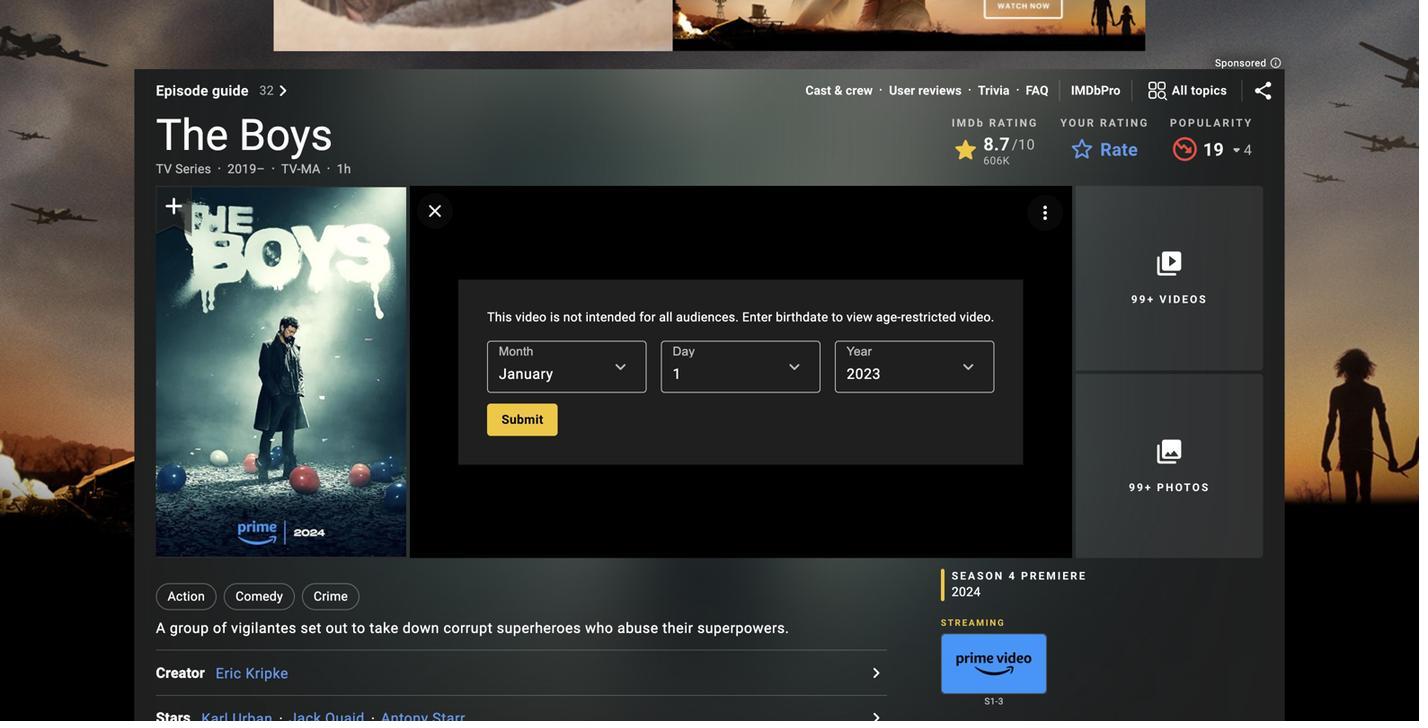Task type: describe. For each thing, give the bounding box(es) containing it.
creator
[[156, 665, 205, 682]]

superheroes
[[497, 621, 581, 638]]

audiences.
[[676, 310, 739, 325]]

99+ for 99+ photos
[[1129, 482, 1153, 495]]

intended
[[586, 310, 636, 325]]

reviews
[[919, 83, 962, 98]]

all topics
[[1172, 83, 1228, 98]]

date picker element
[[487, 341, 995, 393]]

restricted
[[901, 310, 957, 325]]

photos
[[1158, 482, 1211, 495]]

606k
[[984, 155, 1010, 167]]

set
[[301, 621, 322, 638]]

tv-ma button
[[281, 160, 321, 178]]

not
[[564, 310, 582, 325]]

for
[[640, 310, 656, 325]]

cast & crew button
[[806, 82, 873, 100]]

tv series
[[156, 162, 211, 177]]

the
[[156, 110, 228, 160]]

episode guide
[[156, 82, 249, 99]]

2019– button
[[228, 160, 265, 178]]

streaming
[[941, 618, 1006, 629]]

tv-ma
[[281, 162, 321, 177]]

cast & crew
[[806, 83, 873, 98]]

crime button
[[302, 584, 360, 611]]

video autoplay preference image
[[1035, 202, 1056, 224]]

watch season 3 official trailer | june 3 on prime video element
[[410, 186, 1073, 559]]

their
[[663, 621, 694, 638]]

3
[[999, 697, 1004, 708]]

trivia
[[978, 83, 1010, 98]]

superpowers.
[[698, 621, 790, 638]]

eric
[[216, 666, 242, 683]]

rating for imdb rating
[[990, 117, 1039, 129]]

season 4 premiere 2024
[[952, 571, 1087, 600]]

crime
[[314, 590, 348, 605]]

video player application
[[410, 186, 1073, 559]]

10
[[1019, 136, 1036, 153]]

of
[[213, 621, 227, 638]]

all topics button
[[1133, 76, 1242, 105]]

group
[[170, 621, 209, 638]]

dismiss player image
[[424, 201, 446, 222]]

0 vertical spatial 4
[[1244, 142, 1253, 159]]

imdbpro button
[[1071, 82, 1121, 100]]

popularity
[[1171, 117, 1254, 129]]

2024
[[952, 585, 981, 600]]

2019–
[[228, 162, 265, 177]]

8.7 / 10 606k
[[984, 134, 1036, 167]]

chevron right inline image
[[278, 85, 288, 96]]

group containing this video is not intended for all audiences. enter birthdate to view age-restricted video.
[[410, 186, 1073, 559]]

all
[[1172, 83, 1188, 98]]

99+ for 99+ videos
[[1132, 294, 1155, 306]]

rate
[[1101, 139, 1139, 160]]

99+ videos button
[[1076, 186, 1264, 371]]

who
[[585, 621, 614, 638]]

video
[[516, 310, 547, 325]]

boys
[[239, 110, 333, 160]]

enter
[[743, 310, 773, 325]]

user reviews button
[[889, 82, 962, 100]]

season 3 arrives june 3rd, only on prime video. homelander is subdued. butcher works for the government, supervised by hughie of all people. but both men itch to turn this peace and quiet into blood and bone. so when the boys learn of a mysterious anti-supe weapon, it sends them crashing into the seven, starting a war, and chasing the legend of the first superhero: soldier boy. image
[[410, 186, 1073, 559]]

s1-
[[985, 697, 999, 708]]

topics
[[1192, 83, 1228, 98]]

video.
[[960, 310, 995, 325]]

to inside "video player" application
[[832, 310, 844, 325]]

watch on prime video image
[[942, 635, 1047, 694]]

sponsored
[[1216, 58, 1270, 69]]

s1-3 link
[[941, 695, 1048, 710]]

premiere
[[1021, 571, 1087, 583]]

rating for your rating
[[1100, 117, 1150, 129]]

series
[[175, 162, 211, 177]]

arrow drop down image
[[1226, 139, 1248, 161]]

a
[[156, 621, 166, 638]]

your
[[1061, 117, 1096, 129]]

4 inside season 4 premiere 2024
[[1009, 571, 1017, 583]]

is
[[550, 310, 560, 325]]



Task type: vqa. For each thing, say whether or not it's contained in the screenshot.
trivia button
yes



Task type: locate. For each thing, give the bounding box(es) containing it.
kripke
[[246, 666, 289, 683]]

age-
[[876, 310, 901, 325]]

abuse
[[618, 621, 659, 638]]

1 see full cast and crew image from the top
[[866, 663, 887, 684]]

a group of vigilantes set out to take down corrupt superheroes who abuse their superpowers.
[[156, 621, 790, 638]]

1 horizontal spatial to
[[832, 310, 844, 325]]

to left view
[[832, 310, 844, 325]]

faq
[[1026, 83, 1049, 98]]

eric kripke button
[[216, 666, 289, 683]]

imdb rating
[[952, 117, 1039, 129]]

0 vertical spatial 99+
[[1132, 294, 1155, 306]]

8.7
[[984, 134, 1010, 155]]

99+ photos button
[[1076, 374, 1264, 559]]

out
[[326, 621, 348, 638]]

2 rating from the left
[[1100, 117, 1150, 129]]

2 see full cast and crew image from the top
[[866, 708, 887, 722]]

this video is not intended for all audiences. enter birthdate to view age-restricted video.
[[487, 310, 995, 325]]

/
[[1012, 136, 1019, 153]]

submit
[[502, 413, 544, 427]]

action
[[168, 590, 205, 605]]

user
[[889, 83, 916, 98]]

imdb
[[952, 117, 985, 129]]

cast
[[806, 83, 832, 98]]

submit button
[[487, 404, 558, 436]]

corrupt
[[444, 621, 493, 638]]

rate button
[[1061, 134, 1149, 166]]

your rating
[[1061, 117, 1150, 129]]

karl urban in the boys (2019) image
[[156, 188, 406, 558]]

comedy button
[[224, 584, 295, 611]]

trivia button
[[978, 82, 1010, 100]]

99+
[[1132, 294, 1155, 306], [1129, 482, 1153, 495]]

99+ inside button
[[1132, 294, 1155, 306]]

rating
[[990, 117, 1039, 129], [1100, 117, 1150, 129]]

tv
[[156, 162, 172, 177]]

episode
[[156, 82, 208, 99]]

&
[[835, 83, 843, 98]]

season
[[952, 571, 1005, 583]]

this
[[487, 310, 512, 325]]

rating up "/"
[[990, 117, 1039, 129]]

1h
[[337, 162, 351, 177]]

the boys
[[156, 110, 333, 160]]

99+ videos
[[1132, 294, 1208, 306]]

99+ left videos
[[1132, 294, 1155, 306]]

99+ photos
[[1129, 482, 1211, 495]]

birthdate
[[776, 310, 829, 325]]

0 vertical spatial to
[[832, 310, 844, 325]]

faq button
[[1026, 82, 1049, 100]]

1 vertical spatial to
[[352, 621, 366, 638]]

videos
[[1160, 294, 1208, 306]]

s1-3 group
[[941, 634, 1048, 710]]

99+ left the photos
[[1129, 482, 1153, 495]]

4 right 19
[[1244, 142, 1253, 159]]

0 horizontal spatial to
[[352, 621, 366, 638]]

all
[[659, 310, 673, 325]]

4
[[1244, 142, 1253, 159], [1009, 571, 1017, 583]]

group
[[410, 186, 1073, 559], [156, 186, 406, 559], [941, 634, 1048, 695]]

action button
[[156, 584, 217, 611]]

share on social media image
[[1253, 80, 1275, 102]]

0 vertical spatial see full cast and crew image
[[866, 663, 887, 684]]

take
[[370, 621, 399, 638]]

imdbpro
[[1071, 83, 1121, 98]]

creator button
[[156, 663, 216, 684]]

19
[[1204, 139, 1225, 160]]

categories image
[[1147, 80, 1169, 102]]

user reviews
[[889, 83, 962, 98]]

see full cast and crew image
[[866, 663, 887, 684], [866, 708, 887, 722]]

1 rating from the left
[[990, 117, 1039, 129]]

0 horizontal spatial 4
[[1009, 571, 1017, 583]]

ma
[[301, 162, 321, 177]]

32
[[260, 83, 274, 98]]

1 vertical spatial 4
[[1009, 571, 1017, 583]]

1 vertical spatial see full cast and crew image
[[866, 708, 887, 722]]

1 horizontal spatial 4
[[1244, 142, 1253, 159]]

to
[[832, 310, 844, 325], [352, 621, 366, 638]]

99+ inside button
[[1129, 482, 1153, 495]]

to right the out
[[352, 621, 366, 638]]

rating up rate
[[1100, 117, 1150, 129]]

view
[[847, 310, 873, 325]]

down
[[403, 621, 440, 638]]

4 right "season"
[[1009, 571, 1017, 583]]

crew
[[846, 83, 873, 98]]

1 vertical spatial 99+
[[1129, 482, 1153, 495]]

0 horizontal spatial rating
[[990, 117, 1039, 129]]

1 horizontal spatial rating
[[1100, 117, 1150, 129]]

tv-
[[281, 162, 301, 177]]

comedy
[[236, 590, 283, 605]]

eric kripke
[[216, 666, 289, 683]]

guide
[[212, 82, 249, 99]]



